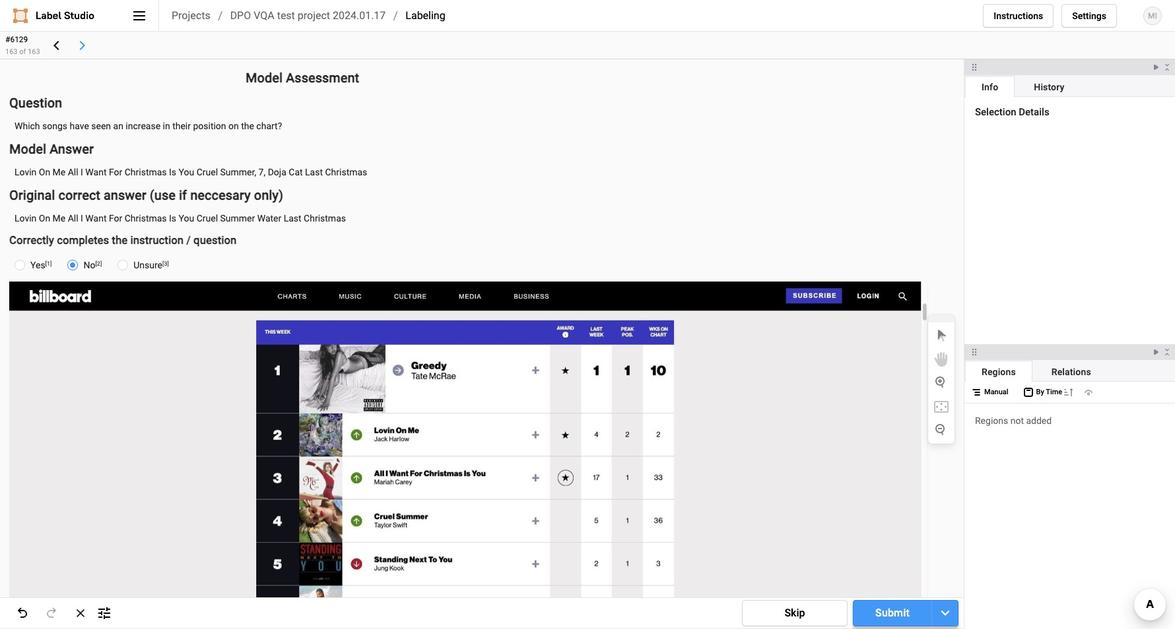 Task type: locate. For each thing, give the bounding box(es) containing it.
1 all from the top
[[68, 167, 78, 178]]

1 i from the top
[[81, 167, 83, 178]]

2 all from the top
[[68, 213, 78, 224]]

1 [ from the left
[[45, 261, 47, 267]]

which
[[15, 121, 40, 131]]

want up correct
[[85, 167, 107, 178]]

model for model assessment
[[246, 70, 283, 86]]

all up the 'completes' at the left of page
[[68, 213, 78, 224]]

projects link
[[172, 8, 210, 23]]

i up the 'completes' at the left of page
[[81, 213, 83, 224]]

regions for regions not added
[[975, 416, 1008, 427]]

2 i from the top
[[81, 213, 83, 224]]

no
[[83, 260, 95, 271]]

last right water
[[284, 213, 302, 224]]

doja
[[268, 167, 286, 178]]

] inside no [ 2 ]
[[100, 261, 102, 267]]

0 vertical spatial cruel
[[197, 167, 218, 178]]

2 cruel from the top
[[197, 213, 218, 224]]

0 horizontal spatial last
[[284, 213, 302, 224]]

3 [ from the left
[[162, 261, 164, 267]]

] for yes
[[50, 261, 52, 267]]

only)
[[254, 188, 283, 203]]

for up answer
[[109, 167, 122, 178]]

you up the if
[[179, 167, 194, 178]]

0 vertical spatial for
[[109, 167, 122, 178]]

] right unsure
[[167, 261, 169, 267]]

i
[[81, 167, 83, 178], [81, 213, 83, 224]]

0 horizontal spatial model
[[9, 141, 46, 157]]

1 vertical spatial me
[[53, 213, 66, 224]]

1 for from the top
[[109, 167, 122, 178]]

on down model answer
[[39, 167, 50, 178]]

/
[[186, 234, 191, 247]]

0 horizontal spatial [
[[45, 261, 47, 267]]

0 vertical spatial want
[[85, 167, 107, 178]]

0 vertical spatial last
[[305, 167, 323, 178]]

model answer
[[9, 141, 94, 157]]

unsure
[[134, 260, 162, 271]]

2 ] from the left
[[100, 261, 102, 267]]

2 want from the top
[[85, 213, 107, 224]]

model up chart?
[[246, 70, 283, 86]]

[
[[45, 261, 47, 267], [95, 261, 97, 267], [162, 261, 164, 267]]

last right cat
[[305, 167, 323, 178]]

christmas right cat
[[325, 167, 367, 178]]

[ down instruction in the left of the page
[[162, 261, 164, 267]]

you
[[179, 167, 194, 178], [179, 213, 194, 224]]

is down (use
[[169, 213, 176, 224]]

1 want from the top
[[85, 167, 107, 178]]

1 horizontal spatial ]
[[100, 261, 102, 267]]

their
[[172, 121, 191, 131]]

0 vertical spatial is
[[169, 167, 176, 178]]

cruel for summer,
[[197, 167, 218, 178]]

christmas down original correct answer (use if neccesary only)
[[125, 213, 167, 224]]

info
[[982, 82, 999, 92]]

0 vertical spatial lovin
[[15, 167, 37, 178]]

last
[[305, 167, 323, 178], [284, 213, 302, 224]]

0 vertical spatial model
[[246, 70, 283, 86]]

0 vertical spatial regions
[[982, 367, 1016, 378]]

1 vertical spatial model
[[9, 141, 46, 157]]

2 horizontal spatial ]
[[167, 261, 169, 267]]

1 horizontal spatial [
[[95, 261, 97, 267]]

0 horizontal spatial 163
[[5, 47, 18, 56]]

labeling
[[406, 9, 445, 21]]

cruel up question
[[197, 213, 218, 224]]

time
[[1046, 388, 1063, 397]]

1 you from the top
[[179, 167, 194, 178]]

2 horizontal spatial [
[[162, 261, 164, 267]]

] right yes
[[50, 261, 52, 267]]

2 lovin from the top
[[15, 213, 37, 224]]

163 left of
[[5, 47, 18, 56]]

me for lovin on me all i want for christmas is you cruel summer water last christmas
[[53, 213, 66, 224]]

1 lovin from the top
[[15, 167, 37, 178]]

model
[[246, 70, 283, 86], [9, 141, 46, 157]]

regions for regions
[[982, 367, 1016, 378]]

1 163 from the left
[[5, 47, 18, 56]]

want up the 'completes' at the left of page
[[85, 213, 107, 224]]

on
[[39, 167, 50, 178], [39, 213, 50, 224]]

[ for yes
[[45, 261, 47, 267]]

want
[[85, 167, 107, 178], [85, 213, 107, 224]]

] inside yes [ 1 ]
[[50, 261, 52, 267]]

2 me from the top
[[53, 213, 66, 224]]

regions not added
[[975, 416, 1052, 427]]

of
[[19, 47, 26, 56]]

chart?
[[256, 121, 282, 131]]

[ down correctly
[[45, 261, 47, 267]]

question
[[9, 95, 62, 111]]

1 vertical spatial for
[[109, 213, 122, 224]]

is
[[169, 167, 176, 178], [169, 213, 176, 224]]

cruel
[[197, 167, 218, 178], [197, 213, 218, 224]]

1 vertical spatial cruel
[[197, 213, 218, 224]]

dpo vqa test project 2024.01.17 link
[[230, 8, 386, 23]]

1 is from the top
[[169, 167, 176, 178]]

if
[[179, 188, 187, 203]]

163 right of
[[28, 47, 40, 56]]

7,
[[259, 167, 266, 178]]

1 horizontal spatial last
[[305, 167, 323, 178]]

water
[[257, 213, 281, 224]]

the right on
[[241, 121, 254, 131]]

2 [ from the left
[[95, 261, 97, 267]]

all for lovin on me all i want for christmas is you cruel summer,  7,  doja cat last christmas
[[68, 167, 78, 178]]

settings
[[1072, 10, 1107, 21]]

regions
[[982, 367, 1016, 378], [975, 416, 1008, 427]]

unsure [ 3 ]
[[134, 260, 169, 271]]

model for model answer
[[9, 141, 46, 157]]

] for unsure
[[167, 261, 169, 267]]

assessment
[[286, 70, 359, 86]]

christmas
[[125, 167, 167, 178], [325, 167, 367, 178], [125, 213, 167, 224], [304, 213, 346, 224]]

1 vertical spatial all
[[68, 213, 78, 224]]

for up 'correctly completes the instruction / question'
[[109, 213, 122, 224]]

1 vertical spatial on
[[39, 213, 50, 224]]

yes
[[30, 260, 45, 271]]

0 vertical spatial the
[[241, 121, 254, 131]]

test
[[277, 9, 295, 21]]

163
[[5, 47, 18, 56], [28, 47, 40, 56]]

1 cruel from the top
[[197, 167, 218, 178]]

on up correctly
[[39, 213, 50, 224]]

2 is from the top
[[169, 213, 176, 224]]

1 ] from the left
[[50, 261, 52, 267]]

me down correct
[[53, 213, 66, 224]]

1 vertical spatial regions
[[975, 416, 1008, 427]]

1 me from the top
[[53, 167, 66, 178]]

] right no
[[100, 261, 102, 267]]

me
[[53, 167, 66, 178], [53, 213, 66, 224]]

submit button
[[853, 601, 959, 627]]

model down the which
[[9, 141, 46, 157]]

0 vertical spatial i
[[81, 167, 83, 178]]

]
[[50, 261, 52, 267], [100, 261, 102, 267], [167, 261, 169, 267]]

is for summer
[[169, 213, 176, 224]]

is up (use
[[169, 167, 176, 178]]

you up /
[[179, 213, 194, 224]]

1 vertical spatial you
[[179, 213, 194, 224]]

mi
[[1148, 11, 1157, 20]]

cruel up the neccesary
[[197, 167, 218, 178]]

me down model answer
[[53, 167, 66, 178]]

0 vertical spatial you
[[179, 167, 194, 178]]

summer,
[[220, 167, 256, 178]]

regions left not
[[975, 416, 1008, 427]]

[ inside yes [ 1 ]
[[45, 261, 47, 267]]

0 vertical spatial all
[[68, 167, 78, 178]]

lovin for lovin on me all i want for christmas is you cruel summer,  7,  doja cat last christmas
[[15, 167, 37, 178]]

submit
[[876, 607, 910, 620]]

dpo
[[230, 9, 251, 21]]

the right the 'completes' at the left of page
[[112, 234, 128, 247]]

0 vertical spatial me
[[53, 167, 66, 178]]

] inside unsure [ 3 ]
[[167, 261, 169, 267]]

for
[[109, 167, 122, 178], [109, 213, 122, 224]]

manual
[[985, 388, 1009, 397]]

] for no
[[100, 261, 102, 267]]

i for lovin on me all i want for christmas is you cruel summer water last christmas
[[81, 213, 83, 224]]

1 on from the top
[[39, 167, 50, 178]]

not
[[1011, 416, 1024, 427]]

all down answer
[[68, 167, 78, 178]]

want for lovin on me all i want for christmas is you cruel summer water last christmas
[[85, 213, 107, 224]]

lovin up correctly
[[15, 213, 37, 224]]

1 vertical spatial is
[[169, 213, 176, 224]]

me for lovin on me all i want for christmas is you cruel summer,  7,  doja cat last christmas
[[53, 167, 66, 178]]

selection
[[975, 106, 1017, 118]]

(use
[[150, 188, 176, 203]]

2 you from the top
[[179, 213, 194, 224]]

regions up manual
[[982, 367, 1016, 378]]

1 vertical spatial lovin
[[15, 213, 37, 224]]

projects
[[172, 9, 210, 21]]

lovin
[[15, 167, 37, 178], [15, 213, 37, 224]]

yes [ 1 ]
[[30, 260, 52, 271]]

2
[[97, 261, 100, 267]]

cruel for summer
[[197, 213, 218, 224]]

1 vertical spatial i
[[81, 213, 83, 224]]

[ inside unsure [ 3 ]
[[162, 261, 164, 267]]

1 horizontal spatial 163
[[28, 47, 40, 56]]

0 horizontal spatial ]
[[50, 261, 52, 267]]

1 horizontal spatial model
[[246, 70, 283, 86]]

all
[[68, 167, 78, 178], [68, 213, 78, 224]]

you for summer
[[179, 213, 194, 224]]

i for lovin on me all i want for christmas is you cruel summer,  7,  doja cat last christmas
[[81, 167, 83, 178]]

i up correct
[[81, 167, 83, 178]]

1 vertical spatial last
[[284, 213, 302, 224]]

1 vertical spatial want
[[85, 213, 107, 224]]

1 horizontal spatial the
[[241, 121, 254, 131]]

lovin up original
[[15, 167, 37, 178]]

0 vertical spatial on
[[39, 167, 50, 178]]

the
[[241, 121, 254, 131], [112, 234, 128, 247]]

2 on from the top
[[39, 213, 50, 224]]

[ down the 'completes' at the left of page
[[95, 261, 97, 267]]

manual button
[[967, 385, 1017, 401]]

1 vertical spatial the
[[112, 234, 128, 247]]

2 for from the top
[[109, 213, 122, 224]]

3 ] from the left
[[167, 261, 169, 267]]

[ inside no [ 2 ]
[[95, 261, 97, 267]]



Task type: describe. For each thing, give the bounding box(es) containing it.
for for lovin on me all i want for christmas is you cruel summer,  7,  doja cat last christmas
[[109, 167, 122, 178]]

have
[[70, 121, 89, 131]]

no [ 2 ]
[[83, 260, 102, 271]]

6129
[[10, 35, 28, 44]]

seen
[[91, 121, 111, 131]]

instructions
[[994, 10, 1043, 21]]

on for lovin on me all i want for christmas is you cruel summer,  7,  doja cat last christmas
[[39, 167, 50, 178]]

by time button
[[1019, 385, 1077, 401]]

question
[[194, 234, 237, 247]]

position
[[193, 121, 226, 131]]

dpo vqa test project 2024.01.17
[[230, 9, 386, 21]]

lovin on me all i want for christmas is you cruel summer water last christmas
[[15, 213, 346, 224]]

instructions button
[[983, 4, 1054, 27]]

[ for no
[[95, 261, 97, 267]]

skip button
[[742, 601, 848, 627]]

on for lovin on me all i want for christmas is you cruel summer water last christmas
[[39, 213, 50, 224]]

2 163 from the left
[[28, 47, 40, 56]]

lovin for lovin on me all i want for christmas is you cruel summer water last christmas
[[15, 213, 37, 224]]

cat
[[289, 167, 303, 178]]

completes
[[57, 234, 109, 247]]

by time
[[1036, 388, 1063, 397]]

1
[[47, 261, 50, 267]]

christmas up original correct answer (use if neccesary only)
[[125, 167, 167, 178]]

history
[[1034, 82, 1065, 92]]

by
[[1036, 388, 1045, 397]]

0 horizontal spatial the
[[112, 234, 128, 247]]

details
[[1019, 106, 1050, 118]]

all for lovin on me all i want for christmas is you cruel summer water last christmas
[[68, 213, 78, 224]]

3
[[164, 261, 167, 267]]

answer
[[50, 141, 94, 157]]

answer
[[104, 188, 147, 203]]

project
[[298, 9, 330, 21]]

summer
[[220, 213, 255, 224]]

increase
[[126, 121, 161, 131]]

is for summer,
[[169, 167, 176, 178]]

correctly
[[9, 234, 54, 247]]

neccesary
[[190, 188, 251, 203]]

for for lovin on me all i want for christmas is you cruel summer water last christmas
[[109, 213, 122, 224]]

an
[[113, 121, 123, 131]]

vqa
[[254, 9, 274, 21]]

lovin on me all i want for christmas is you cruel summer,  7,  doja cat last christmas
[[15, 167, 367, 178]]

songs
[[42, 121, 67, 131]]

correctly completes the instruction / question
[[9, 234, 237, 247]]

relations
[[1052, 367, 1091, 378]]

[ for unsure
[[162, 261, 164, 267]]

which songs have seen an increase in their position on the chart?
[[15, 121, 282, 131]]

original
[[9, 188, 55, 203]]

on
[[228, 121, 239, 131]]

settings link
[[1062, 4, 1117, 27]]

label studio logo image
[[13, 8, 95, 23]]

want for lovin on me all i want for christmas is you cruel summer,  7,  doja cat last christmas
[[85, 167, 107, 178]]

original correct answer (use if neccesary only)
[[9, 188, 283, 203]]

2024.01.17
[[333, 9, 386, 21]]

added
[[1026, 416, 1052, 427]]

skip
[[785, 607, 805, 620]]

6129 163 of 163
[[5, 35, 40, 56]]

model assessment
[[246, 70, 359, 86]]

instruction
[[130, 234, 184, 247]]

christmas right water
[[304, 213, 346, 224]]

zoom presets (click to see options) image
[[931, 397, 952, 418]]

in
[[163, 121, 170, 131]]

you for summer,
[[179, 167, 194, 178]]

selection details
[[975, 106, 1050, 118]]

correct
[[58, 188, 100, 203]]



Task type: vqa. For each thing, say whether or not it's contained in the screenshot.


